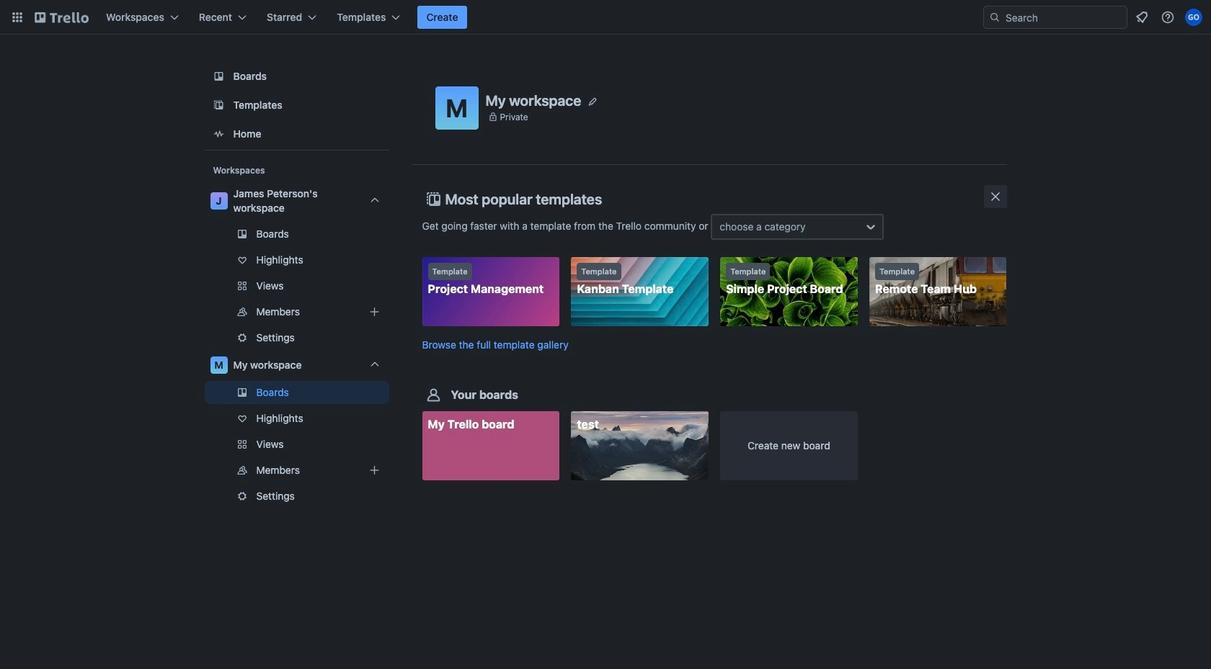 Task type: locate. For each thing, give the bounding box(es) containing it.
add image
[[366, 462, 383, 480]]

board image
[[210, 68, 228, 85]]

0 notifications image
[[1134, 9, 1151, 26]]

template board image
[[210, 97, 228, 114]]

search image
[[989, 12, 1001, 23]]



Task type: vqa. For each thing, say whether or not it's contained in the screenshot.
first add 'Image' from the top
yes



Task type: describe. For each thing, give the bounding box(es) containing it.
Search field
[[1001, 7, 1127, 27]]

home image
[[210, 125, 228, 143]]

add image
[[366, 304, 383, 321]]

open information menu image
[[1161, 10, 1176, 25]]

back to home image
[[35, 6, 89, 29]]

primary element
[[0, 0, 1212, 35]]

gary orlando (garyorlando) image
[[1186, 9, 1203, 26]]



